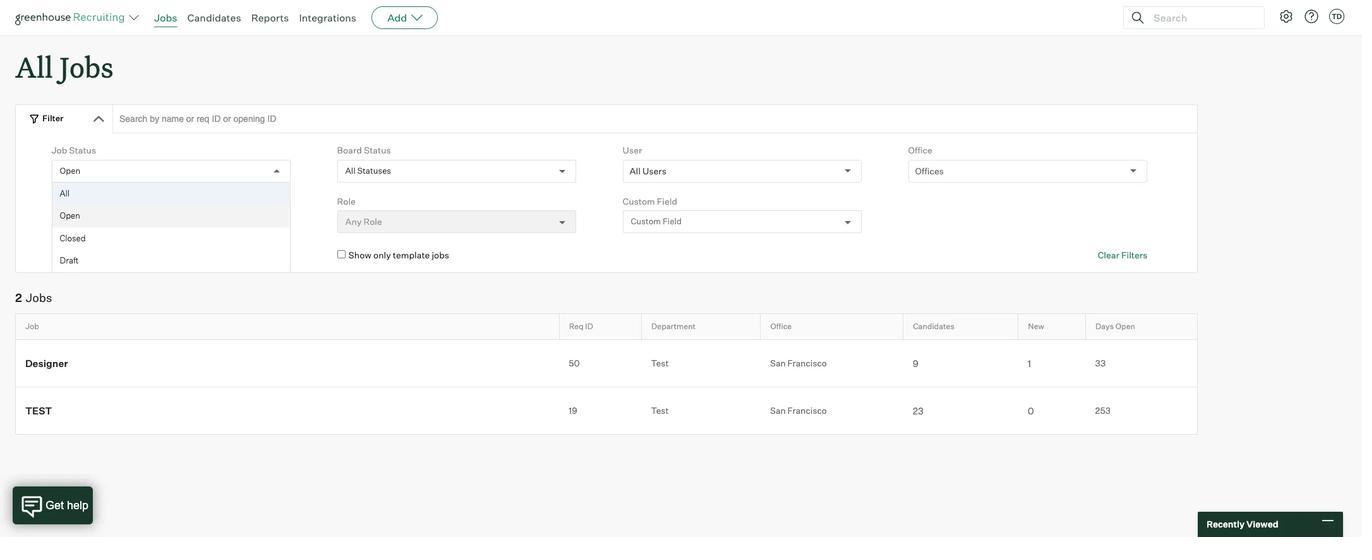 Task type: vqa. For each thing, say whether or not it's contained in the screenshot.
Search by name or req ID or opening ID TEXT FIELD on the top of page
yes



Task type: locate. For each thing, give the bounding box(es) containing it.
add button
[[372, 6, 438, 29]]

2 san from the top
[[770, 405, 786, 416]]

50
[[569, 358, 580, 369]]

only right the draft
[[88, 250, 105, 260]]

0 horizontal spatial office
[[770, 322, 792, 331]]

show for show only template jobs
[[349, 250, 372, 260]]

0 vertical spatial office
[[908, 145, 932, 156]]

0 horizontal spatial candidates
[[187, 11, 241, 24]]

0 horizontal spatial jobs
[[107, 250, 125, 260]]

jobs down greenhouse recruiting image
[[59, 48, 113, 85]]

1 horizontal spatial office
[[908, 145, 932, 156]]

jobs
[[154, 11, 177, 24], [59, 48, 113, 85], [26, 290, 52, 304]]

jobs for 2 jobs
[[26, 290, 52, 304]]

jobs left candidates link
[[154, 11, 177, 24]]

1 horizontal spatial show
[[349, 250, 372, 260]]

open
[[60, 165, 80, 176], [60, 211, 80, 221], [1116, 322, 1135, 331]]

2 francisco from the top
[[788, 405, 827, 416]]

1 horizontal spatial status
[[364, 145, 391, 156]]

open up closed
[[60, 211, 80, 221]]

1
[[1028, 357, 1031, 369]]

all users option
[[630, 165, 667, 176]]

0 horizontal spatial show
[[63, 250, 86, 260]]

1 francisco from the top
[[788, 357, 827, 368]]

all left users
[[630, 165, 641, 176]]

designer link
[[16, 356, 559, 370]]

1 show from the left
[[63, 250, 86, 260]]

0 horizontal spatial only
[[88, 250, 105, 260]]

recently
[[1207, 519, 1245, 530]]

1 vertical spatial san francisco
[[770, 405, 827, 416]]

1 vertical spatial jobs
[[59, 48, 113, 85]]

1 vertical spatial field
[[663, 216, 682, 226]]

1 vertical spatial office
[[770, 322, 792, 331]]

33
[[1095, 357, 1106, 368]]

office
[[908, 145, 932, 156], [770, 322, 792, 331]]

0 horizontal spatial jobs
[[26, 290, 52, 304]]

1 vertical spatial test
[[651, 405, 669, 416]]

0 vertical spatial san
[[770, 357, 786, 368]]

1 only from the left
[[88, 250, 105, 260]]

job
[[52, 145, 67, 156], [25, 322, 39, 331]]

1 horizontal spatial job
[[52, 145, 67, 156]]

0 horizontal spatial status
[[69, 145, 96, 156]]

all for all users
[[630, 165, 641, 176]]

department
[[52, 196, 102, 206], [651, 322, 696, 331]]

jobs right template
[[432, 250, 449, 260]]

1 horizontal spatial candidates
[[913, 322, 955, 331]]

i'm
[[127, 250, 139, 260]]

show for show only jobs i'm following
[[63, 250, 86, 260]]

francisco for 23
[[788, 405, 827, 416]]

1 vertical spatial open
[[60, 211, 80, 221]]

show
[[63, 250, 86, 260], [349, 250, 372, 260]]

Search text field
[[1151, 9, 1253, 27]]

only
[[88, 250, 105, 260], [373, 250, 391, 260]]

jobs link
[[154, 11, 177, 24]]

francisco
[[788, 357, 827, 368], [788, 405, 827, 416]]

1 horizontal spatial department
[[651, 322, 696, 331]]

candidates right jobs link
[[187, 11, 241, 24]]

status
[[69, 145, 96, 156], [364, 145, 391, 156]]

all
[[15, 48, 53, 85], [630, 165, 641, 176], [345, 165, 355, 176], [60, 188, 70, 198]]

greenhouse recruiting image
[[15, 10, 129, 25]]

show down closed
[[63, 250, 86, 260]]

only for template
[[373, 250, 391, 260]]

departments
[[59, 216, 113, 227]]

open right days
[[1116, 322, 1135, 331]]

1 horizontal spatial jobs
[[59, 48, 113, 85]]

all for all jobs
[[15, 48, 53, 85]]

0 vertical spatial test
[[651, 357, 669, 368]]

custom
[[623, 196, 655, 206], [631, 216, 661, 226]]

custom field down the all users option in the left top of the page
[[623, 196, 677, 206]]

2 vertical spatial jobs
[[26, 290, 52, 304]]

test for 23
[[651, 405, 669, 416]]

all up filter
[[15, 48, 53, 85]]

jobs for all jobs
[[59, 48, 113, 85]]

0 vertical spatial open
[[60, 165, 80, 176]]

1 vertical spatial san
[[770, 405, 786, 416]]

designer
[[25, 358, 68, 370]]

show only jobs i'm following
[[63, 250, 179, 260]]

0 link
[[1018, 404, 1086, 417]]

1 vertical spatial francisco
[[788, 405, 827, 416]]

0 horizontal spatial job
[[25, 322, 39, 331]]

offices
[[915, 165, 944, 176]]

san francisco
[[770, 357, 827, 368], [770, 405, 827, 416]]

only for jobs
[[88, 250, 105, 260]]

0 vertical spatial san francisco
[[770, 357, 827, 368]]

2 test from the top
[[651, 405, 669, 416]]

integrations link
[[299, 11, 356, 24]]

1 san francisco from the top
[[770, 357, 827, 368]]

1 test from the top
[[651, 357, 669, 368]]

0 vertical spatial francisco
[[788, 357, 827, 368]]

only left template
[[373, 250, 391, 260]]

0 vertical spatial job
[[52, 145, 67, 156]]

9
[[913, 357, 919, 369]]

following
[[141, 250, 179, 260]]

job down 2 jobs
[[25, 322, 39, 331]]

1 status from the left
[[69, 145, 96, 156]]

custom down the all users option in the left top of the page
[[623, 196, 655, 206]]

0 vertical spatial custom field
[[623, 196, 677, 206]]

statuses
[[357, 165, 391, 176]]

test
[[25, 405, 52, 417]]

2 status from the left
[[364, 145, 391, 156]]

0 vertical spatial field
[[657, 196, 677, 206]]

recently viewed
[[1207, 519, 1279, 530]]

2 horizontal spatial jobs
[[154, 11, 177, 24]]

0 vertical spatial jobs
[[154, 11, 177, 24]]

1 horizontal spatial jobs
[[432, 250, 449, 260]]

test
[[651, 357, 669, 368], [651, 405, 669, 416]]

2 vertical spatial open
[[1116, 322, 1135, 331]]

san francisco for 9
[[770, 357, 827, 368]]

all users
[[630, 165, 667, 176]]

1 vertical spatial job
[[25, 322, 39, 331]]

all down board
[[345, 165, 355, 176]]

1 horizontal spatial only
[[373, 250, 391, 260]]

candidates up 9
[[913, 322, 955, 331]]

clear
[[1098, 250, 1120, 260]]

2 only from the left
[[373, 250, 391, 260]]

id
[[585, 322, 593, 331]]

users
[[642, 165, 667, 176]]

field
[[657, 196, 677, 206], [663, 216, 682, 226]]

2 show from the left
[[349, 250, 372, 260]]

td
[[1332, 12, 1342, 21]]

job for job status
[[52, 145, 67, 156]]

jobs
[[107, 250, 125, 260], [432, 250, 449, 260]]

custom field down users
[[631, 216, 682, 226]]

custom down all users
[[631, 216, 661, 226]]

integrations
[[299, 11, 356, 24]]

custom field
[[623, 196, 677, 206], [631, 216, 682, 226]]

job down filter
[[52, 145, 67, 156]]

1 vertical spatial custom field
[[631, 216, 682, 226]]

open down job status
[[60, 165, 80, 176]]

jobs right 2
[[26, 290, 52, 304]]

show right show only template jobs checkbox
[[349, 250, 372, 260]]

1 san from the top
[[770, 357, 786, 368]]

0 vertical spatial department
[[52, 196, 102, 206]]

candidates
[[187, 11, 241, 24], [913, 322, 955, 331]]

san
[[770, 357, 786, 368], [770, 405, 786, 416]]

2 san francisco from the top
[[770, 405, 827, 416]]

jobs left i'm
[[107, 250, 125, 260]]

user
[[623, 145, 642, 156]]

san francisco for 23
[[770, 405, 827, 416]]



Task type: describe. For each thing, give the bounding box(es) containing it.
board
[[337, 145, 362, 156]]

0 vertical spatial custom
[[623, 196, 655, 206]]

all up departments
[[60, 188, 70, 198]]

2 jobs from the left
[[432, 250, 449, 260]]

all statuses
[[345, 165, 391, 176]]

candidates link
[[187, 11, 241, 24]]

0
[[1028, 405, 1034, 417]]

Search by name or req ID or opening ID text field
[[112, 104, 1198, 133]]

1 vertical spatial custom
[[631, 216, 661, 226]]

closed
[[60, 233, 86, 243]]

1 vertical spatial candidates
[[913, 322, 955, 331]]

2 jobs
[[15, 290, 52, 304]]

all for all statuses
[[345, 165, 355, 176]]

td button
[[1327, 6, 1347, 27]]

viewed
[[1247, 519, 1279, 530]]

Show only jobs I'm following checkbox
[[52, 250, 60, 259]]

req
[[569, 322, 584, 331]]

test for 9
[[651, 357, 669, 368]]

all jobs
[[15, 48, 113, 85]]

days
[[1096, 322, 1114, 331]]

test link
[[16, 404, 559, 417]]

0 horizontal spatial department
[[52, 196, 102, 206]]

francisco for 9
[[788, 357, 827, 368]]

filter
[[42, 113, 64, 123]]

9 link
[[903, 356, 1018, 370]]

reports link
[[251, 11, 289, 24]]

status for board status
[[364, 145, 391, 156]]

2
[[15, 290, 22, 304]]

show only template jobs
[[349, 250, 449, 260]]

add
[[387, 11, 407, 24]]

reports
[[251, 11, 289, 24]]

req id
[[569, 322, 593, 331]]

role
[[337, 196, 356, 206]]

draft
[[60, 255, 79, 265]]

23 link
[[903, 404, 1018, 417]]

template
[[393, 250, 430, 260]]

job status
[[52, 145, 96, 156]]

Show only template jobs checkbox
[[337, 250, 345, 259]]

clear filters link
[[1098, 249, 1148, 261]]

filters
[[1121, 250, 1148, 260]]

clear filters
[[1098, 250, 1148, 260]]

board status
[[337, 145, 391, 156]]

status for job status
[[69, 145, 96, 156]]

0 vertical spatial candidates
[[187, 11, 241, 24]]

23
[[913, 405, 924, 417]]

19
[[569, 405, 577, 416]]

1 jobs from the left
[[107, 250, 125, 260]]

san for 23
[[770, 405, 786, 416]]

job for job
[[25, 322, 39, 331]]

days open
[[1096, 322, 1135, 331]]

san for 9
[[770, 357, 786, 368]]

1 vertical spatial department
[[651, 322, 696, 331]]

configure image
[[1279, 9, 1294, 24]]

new
[[1028, 322, 1044, 331]]

253
[[1095, 405, 1111, 416]]

td button
[[1329, 9, 1345, 24]]

1 link
[[1018, 356, 1086, 370]]



